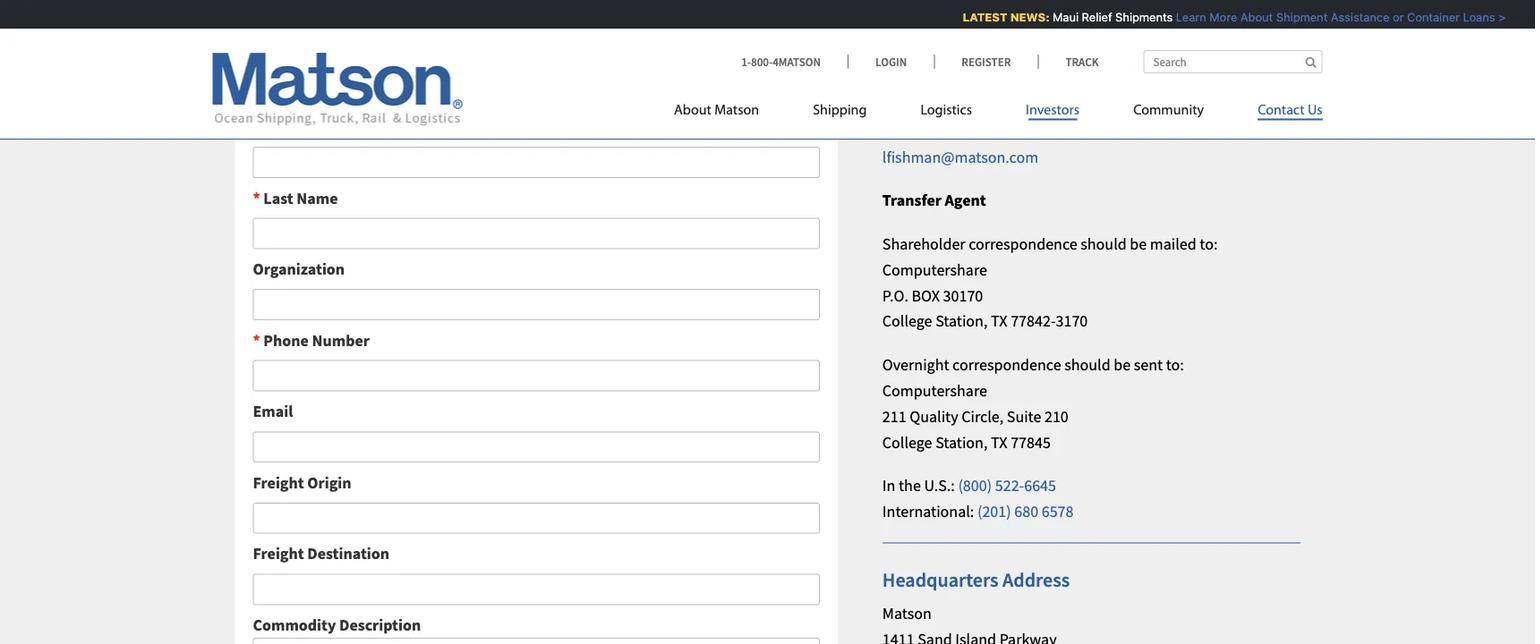 Task type: locate. For each thing, give the bounding box(es) containing it.
4matson
[[773, 54, 821, 69]]

0 vertical spatial computershare
[[883, 260, 987, 280]]

tx
[[991, 311, 1008, 331], [991, 432, 1008, 452]]

contact us
[[1258, 103, 1323, 118]]

0 vertical spatial about
[[1236, 10, 1268, 24]]

1 freight from the top
[[253, 473, 304, 493]]

1 station, from the top
[[936, 311, 988, 331]]

the inside in the u.s.: (800) 522-6645 international: (201) 680 6578
[[899, 476, 921, 496]]

1 horizontal spatial the
[[899, 476, 921, 496]]

0 vertical spatial be
[[1130, 234, 1147, 254]]

logistics link
[[894, 94, 999, 131]]

2 station, from the top
[[936, 432, 988, 452]]

freight for freight origin
[[253, 473, 304, 493]]

should inside shareholder correspondence should be mailed to: computershare p.o. box 30170 college station, tx 77842-3170
[[1081, 234, 1127, 254]]

investors up fishman
[[883, 59, 960, 83]]

suite
[[1007, 407, 1042, 427]]

college inside overnight correspondence should be sent to: computershare 211 quality circle, suite 210 college station, tx 77845
[[883, 432, 932, 452]]

about matson link
[[674, 94, 786, 131]]

2 computershare from the top
[[883, 381, 987, 401]]

matson down 1- at the top of the page
[[715, 103, 759, 118]]

30170
[[943, 286, 983, 306]]

about right more
[[1236, 10, 1268, 24]]

you.
[[688, 59, 714, 76]]

transfer
[[883, 190, 942, 210]]

about matson
[[674, 103, 759, 118]]

1 tx from the top
[[991, 311, 1008, 331]]

correspondence down 77842-
[[953, 355, 1061, 375]]

be for sent
[[1114, 355, 1131, 375]]

college
[[883, 311, 932, 331], [883, 432, 932, 452]]

(201) 680 6578 link
[[978, 502, 1074, 522]]

station, inside shareholder correspondence should be mailed to: computershare p.o. box 30170 college station, tx 77842-3170
[[936, 311, 988, 331]]

0 vertical spatial freight
[[253, 473, 304, 493]]

about
[[1236, 10, 1268, 24], [674, 103, 712, 118]]

1 horizontal spatial about
[[1236, 10, 1268, 24]]

1 computershare from the top
[[883, 260, 987, 280]]

an
[[480, 85, 498, 105]]

1-
[[741, 54, 751, 69]]

tx inside shareholder correspondence should be mailed to: computershare p.o. box 30170 college station, tx 77842-3170
[[991, 311, 1008, 331]]

blue matson logo with ocean, shipping, truck, rail and logistics written beneath it. image
[[213, 53, 463, 126]]

loans
[[1459, 10, 1491, 24]]

* last name
[[253, 188, 338, 208]]

freight left destination
[[253, 544, 304, 564]]

correspondence inside shareholder correspondence should be mailed to: computershare p.o. box 30170 college station, tx 77842-3170
[[969, 234, 1078, 254]]

1 horizontal spatial matson
[[715, 103, 759, 118]]

about down you.
[[674, 103, 712, 118]]

0 vertical spatial should
[[1081, 234, 1127, 254]]

the right out
[[336, 59, 356, 76]]

*
[[253, 117, 260, 137], [253, 188, 260, 208], [253, 330, 260, 350]]

name down fields
[[299, 117, 340, 137]]

matson inside about matson "link"
[[715, 103, 759, 118]]

1 vertical spatial should
[[1065, 355, 1111, 375]]

should inside overnight correspondence should be sent to: computershare 211 quality circle, suite 210 college station, tx 77845
[[1065, 355, 1111, 375]]

correspondence down agent
[[969, 234, 1078, 254]]

lfishman@matson.com
[[883, 147, 1039, 167]]

shipping
[[813, 103, 867, 118]]

1 horizontal spatial to:
[[1200, 234, 1218, 254]]

1 vertical spatial about
[[674, 103, 712, 118]]

station, down circle,
[[936, 432, 988, 452]]

2 college from the top
[[883, 432, 932, 452]]

0 horizontal spatial about
[[674, 103, 712, 118]]

below
[[390, 59, 426, 76]]

0 vertical spatial college
[[883, 311, 932, 331]]

top menu navigation
[[674, 94, 1323, 131]]

overnight
[[883, 355, 949, 375]]

be inside overnight correspondence should be sent to: computershare 211 quality circle, suite 210 college station, tx 77845
[[1114, 355, 1131, 375]]

should left mailed
[[1081, 234, 1127, 254]]

investors down track "link"
[[1026, 103, 1080, 118]]

680
[[1015, 502, 1039, 522]]

to: inside overnight correspondence should be sent to: computershare 211 quality circle, suite 210 college station, tx 77845
[[1166, 355, 1184, 375]]

1 horizontal spatial investors
[[1026, 103, 1080, 118]]

0 vertical spatial *
[[253, 117, 260, 137]]

(510) 628-4227 link
[[883, 121, 981, 141]]

None search field
[[1144, 50, 1323, 73]]

investors inside top menu navigation
[[1026, 103, 1080, 118]]

6645
[[1024, 476, 1056, 496]]

1 vertical spatial freight
[[253, 544, 304, 564]]

1 vertical spatial be
[[1114, 355, 1131, 375]]

* left phone
[[253, 330, 260, 350]]

name right last
[[297, 188, 338, 208]]

about inside "link"
[[674, 103, 712, 118]]

logistics
[[921, 103, 972, 118]]

name for * last name
[[297, 188, 338, 208]]

(800)
[[958, 476, 992, 496]]

lee
[[883, 95, 906, 115]]

0 vertical spatial station,
[[936, 311, 988, 331]]

computershare for box
[[883, 260, 987, 280]]

computershare inside shareholder correspondence should be mailed to: computershare p.o. box 30170 college station, tx 77842-3170
[[883, 260, 987, 280]]

to: right sent
[[1166, 355, 1184, 375]]

0 horizontal spatial investors
[[883, 59, 960, 83]]

1 vertical spatial investors
[[1026, 103, 1080, 118]]

search image
[[1306, 56, 1316, 68]]

computershare up box
[[883, 260, 987, 280]]

None text field
[[253, 361, 820, 392]]

1 * from the top
[[253, 117, 260, 137]]

be
[[1130, 234, 1147, 254], [1114, 355, 1131, 375]]

computershare inside overnight correspondence should be sent to: computershare 211 quality circle, suite 210 college station, tx 77845
[[883, 381, 987, 401]]

1 vertical spatial computershare
[[883, 381, 987, 401]]

track link
[[1038, 54, 1099, 69]]

* left first on the left top of the page
[[253, 117, 260, 137]]

should
[[1081, 234, 1127, 254], [1065, 355, 1111, 375]]

1 vertical spatial *
[[253, 188, 260, 208]]

1 vertical spatial name
[[297, 188, 338, 208]]

2 vertical spatial matson
[[883, 604, 932, 624]]

None text field
[[253, 147, 820, 178], [253, 218, 820, 249], [253, 503, 820, 534], [253, 574, 820, 605], [253, 147, 820, 178], [253, 218, 820, 249], [253, 503, 820, 534], [253, 574, 820, 605]]

1 vertical spatial station,
[[936, 432, 988, 452]]

* left last
[[253, 188, 260, 208]]

matson right "a"
[[485, 59, 528, 76]]

0 vertical spatial to:
[[1200, 234, 1218, 254]]

the
[[336, 59, 356, 76], [899, 476, 921, 496]]

college down the 211
[[883, 432, 932, 452]]

freight left origin
[[253, 473, 304, 493]]

account
[[531, 59, 578, 76]]

1 college from the top
[[883, 311, 932, 331]]

correspondence
[[969, 234, 1078, 254], [953, 355, 1061, 375]]

origin
[[307, 473, 351, 493]]

commodity
[[253, 615, 336, 635]]

be inside shareholder correspondence should be mailed to: computershare p.o. box 30170 college station, tx 77842-3170
[[1130, 234, 1147, 254]]

station, down 30170
[[936, 311, 988, 331]]

first
[[263, 117, 296, 137]]

2 freight from the top
[[253, 544, 304, 564]]

be left mailed
[[1130, 234, 1147, 254]]

0 vertical spatial matson
[[485, 59, 528, 76]]

the right in
[[899, 476, 921, 496]]

investors
[[883, 59, 960, 83], [1026, 103, 1080, 118]]

correspondence inside overnight correspondence should be sent to: computershare 211 quality circle, suite 210 college station, tx 77845
[[953, 355, 1061, 375]]

1 vertical spatial the
[[899, 476, 921, 496]]

lee fishman (510) 628-4227 lfishman@matson.com
[[883, 95, 1039, 167]]

0 horizontal spatial to:
[[1166, 355, 1184, 375]]

0 vertical spatial tx
[[991, 311, 1008, 331]]

0 vertical spatial investors
[[883, 59, 960, 83]]

name
[[299, 117, 340, 137], [297, 188, 338, 208]]

0 vertical spatial the
[[336, 59, 356, 76]]

to: inside shareholder correspondence should be mailed to: computershare p.o. box 30170 college station, tx 77842-3170
[[1200, 234, 1218, 254]]

matson down headquarters at the right
[[883, 604, 932, 624]]

2 * from the top
[[253, 188, 260, 208]]

2 tx from the top
[[991, 432, 1008, 452]]

learn more about shipment assistance or container loans > link
[[1171, 10, 1501, 24]]

0 vertical spatial name
[[299, 117, 340, 137]]

a
[[475, 59, 482, 76]]

are
[[363, 85, 386, 105]]

1 vertical spatial college
[[883, 432, 932, 452]]

tx left 77842-
[[991, 311, 1008, 331]]

210
[[1045, 407, 1069, 427]]

should for mailed
[[1081, 234, 1127, 254]]

tx down circle,
[[991, 432, 1008, 452]]

* for phone number
[[253, 330, 260, 350]]

register link
[[934, 54, 1038, 69]]

1 vertical spatial tx
[[991, 432, 1008, 452]]

1 vertical spatial correspondence
[[953, 355, 1061, 375]]

0 vertical spatial correspondence
[[969, 234, 1078, 254]]

2 horizontal spatial matson
[[883, 604, 932, 624]]

matson
[[485, 59, 528, 76], [715, 103, 759, 118], [883, 604, 932, 624]]

3 * from the top
[[253, 330, 260, 350]]

shareholder
[[883, 234, 966, 254]]

agent
[[945, 190, 986, 210]]

correspondence for circle,
[[953, 355, 1061, 375]]

should down 3170 at the right of the page
[[1065, 355, 1111, 375]]

628-
[[920, 121, 949, 141]]

1 vertical spatial to:
[[1166, 355, 1184, 375]]

computershare up quality
[[883, 381, 987, 401]]

800-
[[751, 54, 773, 69]]

be left sent
[[1114, 355, 1131, 375]]

to: for overnight correspondence should be sent to: computershare 211 quality circle, suite 210 college station, tx 77845
[[1166, 355, 1184, 375]]

college down p.o.
[[883, 311, 932, 331]]

1 vertical spatial matson
[[715, 103, 759, 118]]

description
[[339, 615, 421, 635]]

to: right mailed
[[1200, 234, 1218, 254]]

2 vertical spatial *
[[253, 330, 260, 350]]



Task type: describe. For each thing, give the bounding box(es) containing it.
community
[[1134, 103, 1204, 118]]

community link
[[1107, 94, 1231, 131]]

box
[[912, 286, 940, 306]]

Commodity Description text field
[[253, 432, 820, 463]]

in the u.s.: (800) 522-6645 international: (201) 680 6578
[[883, 476, 1074, 522]]

522-
[[995, 476, 1024, 496]]

freight for freight destination
[[253, 544, 304, 564]]

contact
[[641, 59, 685, 76]]

please fill out the form below to have a matson account specialist contact you.
[[253, 59, 714, 76]]

to: for shareholder correspondence should be mailed to: computershare p.o. box 30170 college station, tx 77842-3170
[[1200, 234, 1218, 254]]

* first name
[[253, 117, 340, 137]]

in
[[883, 476, 896, 496]]

Organization text field
[[253, 289, 820, 320]]

* for last name
[[253, 188, 260, 208]]

commodity description
[[253, 615, 421, 635]]

have
[[444, 59, 472, 76]]

0 horizontal spatial matson
[[485, 59, 528, 76]]

last
[[263, 188, 293, 208]]

shipments
[[1111, 10, 1168, 24]]

required
[[253, 85, 318, 105]]

address
[[1003, 568, 1070, 592]]

number
[[312, 330, 370, 350]]

fields
[[321, 85, 360, 105]]

track
[[1066, 54, 1099, 69]]

register
[[962, 54, 1011, 69]]

name for * first name
[[299, 117, 340, 137]]

fishman
[[909, 95, 967, 115]]

p.o.
[[883, 286, 909, 306]]

phone
[[263, 330, 309, 350]]

latest news: maui relief shipments learn more about shipment assistance or container loans >
[[958, 10, 1501, 24]]

correspondence for 30170
[[969, 234, 1078, 254]]

contact
[[1258, 103, 1305, 118]]

77842-
[[1011, 311, 1056, 331]]

learn
[[1171, 10, 1202, 24]]

(800) 522-6645 link
[[958, 476, 1056, 496]]

more
[[1205, 10, 1233, 24]]

mailed
[[1150, 234, 1197, 254]]

indicated
[[390, 85, 456, 105]]

contact us link
[[1231, 94, 1323, 131]]

1-800-4matson link
[[741, 54, 848, 69]]

shareholder correspondence should be mailed to: computershare p.o. box 30170 college station, tx 77842-3170
[[883, 234, 1218, 331]]

us
[[1308, 103, 1323, 118]]

shipping link
[[786, 94, 894, 131]]

should for sent
[[1065, 355, 1111, 375]]

* for first name
[[253, 117, 260, 137]]

college inside shareholder correspondence should be mailed to: computershare p.o. box 30170 college station, tx 77842-3170
[[883, 311, 932, 331]]

transfer agent
[[883, 190, 986, 210]]

headquarters address
[[883, 568, 1070, 592]]

fill
[[294, 59, 310, 76]]

latest
[[958, 10, 1003, 24]]

international:
[[883, 502, 974, 522]]

relief
[[1077, 10, 1108, 24]]

* phone number
[[253, 330, 370, 350]]

headquarters
[[883, 568, 999, 592]]

77845
[[1011, 432, 1051, 452]]

please
[[253, 59, 292, 76]]

tx inside overnight correspondence should be sent to: computershare 211 quality circle, suite 210 college station, tx 77845
[[991, 432, 1008, 452]]

overnight correspondence should be sent to: computershare 211 quality circle, suite 210 college station, tx 77845
[[883, 355, 1184, 452]]

email
[[253, 402, 293, 422]]

freight origin
[[253, 473, 351, 493]]

form
[[358, 59, 387, 76]]

container
[[1403, 10, 1455, 24]]

organization
[[253, 259, 345, 279]]

>
[[1494, 10, 1501, 24]]

Search search field
[[1144, 50, 1323, 73]]

or
[[1388, 10, 1399, 24]]

computershare for quality
[[883, 381, 987, 401]]

lfishman@matson.com link
[[883, 147, 1039, 167]]

login
[[876, 54, 907, 69]]

to
[[429, 59, 441, 76]]

0 horizontal spatial the
[[336, 59, 356, 76]]

sent
[[1134, 355, 1163, 375]]

destination
[[307, 544, 389, 564]]

assistance
[[1326, 10, 1385, 24]]

be for mailed
[[1130, 234, 1147, 254]]

station, inside overnight correspondence should be sent to: computershare 211 quality circle, suite 210 college station, tx 77845
[[936, 432, 988, 452]]

circle,
[[962, 407, 1004, 427]]

login link
[[848, 54, 934, 69]]

shipment
[[1272, 10, 1323, 24]]

1-800-4matson
[[741, 54, 821, 69]]

4227
[[949, 121, 981, 141]]

quality
[[910, 407, 958, 427]]

investors link
[[999, 94, 1107, 131]]

freight destination
[[253, 544, 389, 564]]

specialist
[[581, 59, 638, 76]]

maui
[[1048, 10, 1074, 24]]

u.s.:
[[924, 476, 955, 496]]

out
[[313, 59, 333, 76]]



Task type: vqa. For each thing, say whether or not it's contained in the screenshot.
Required fields are indicated by an
yes



